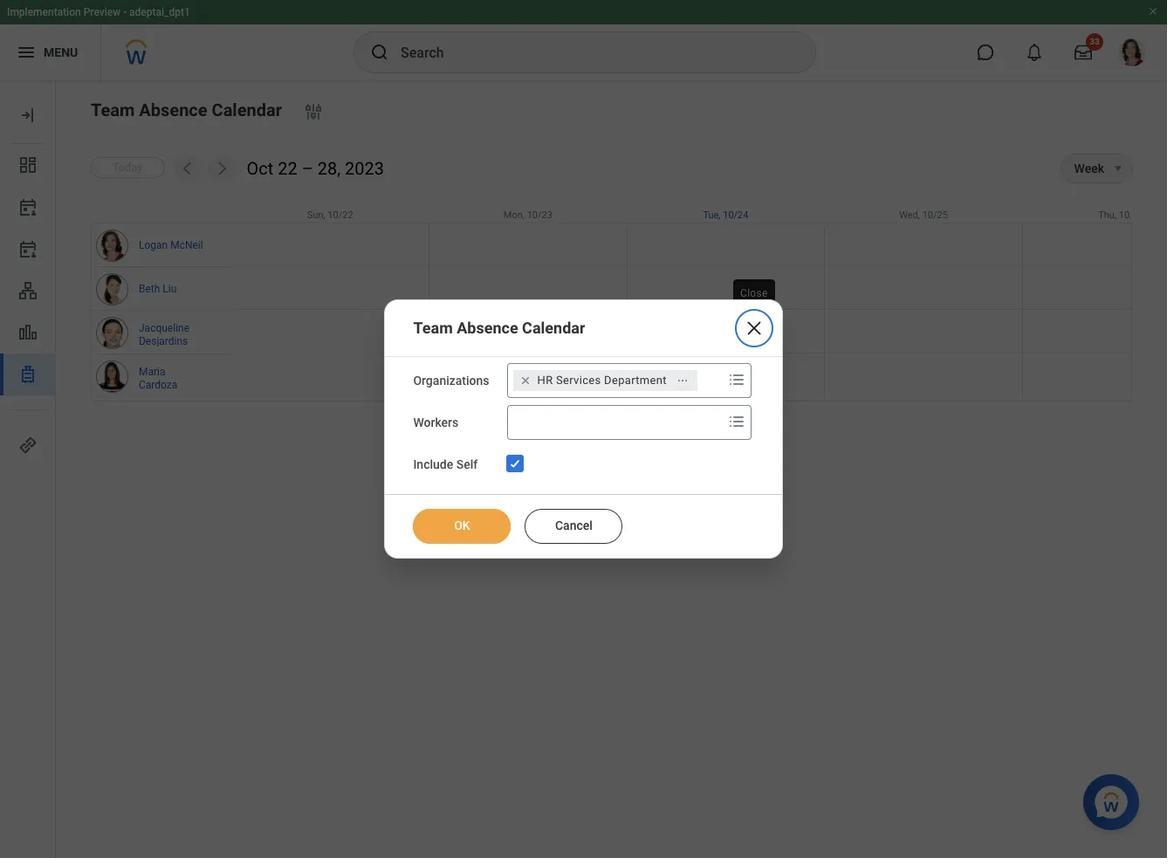 Task type: locate. For each thing, give the bounding box(es) containing it.
jacqueline desjardins
[[139, 322, 190, 348]]

beth liu
[[139, 283, 177, 296]]

hr
[[538, 374, 553, 387]]

maria
[[139, 366, 166, 378]]

0 horizontal spatial team
[[91, 100, 135, 121]]

logan
[[139, 240, 168, 252]]

logan mcneil link
[[139, 236, 203, 253]]

self
[[457, 458, 478, 472]]

maria cardoza
[[139, 366, 178, 391]]

1 horizontal spatial team absence calendar
[[413, 319, 586, 337]]

1 vertical spatial absence
[[457, 319, 518, 337]]

calendar
[[212, 100, 282, 121], [522, 319, 586, 337]]

organizations
[[413, 374, 490, 388]]

1 horizontal spatial calendar
[[522, 319, 586, 337]]

implementation
[[7, 6, 81, 18]]

team up organizations
[[413, 319, 453, 337]]

implementation preview -   adeptai_dpt1 banner
[[0, 0, 1168, 80]]

today
[[113, 161, 143, 174]]

close tooltip
[[730, 276, 779, 311]]

ok
[[454, 519, 470, 533]]

1 vertical spatial team absence calendar
[[413, 319, 586, 337]]

absence up chevron left icon
[[139, 100, 208, 121]]

calendar inside dialog
[[522, 319, 586, 337]]

22
[[278, 158, 298, 179]]

2023
[[345, 158, 384, 179]]

chevron right image
[[213, 160, 230, 177]]

maria cardoza link
[[139, 362, 205, 392]]

1 vertical spatial team
[[413, 319, 453, 337]]

0 vertical spatial absence
[[139, 100, 208, 121]]

hr services department
[[538, 374, 667, 387]]

profile logan mcneil element
[[1108, 33, 1157, 72]]

oct 22 – 28, 2023
[[247, 158, 384, 179]]

calendar up hr
[[522, 319, 586, 337]]

0 vertical spatial team
[[91, 100, 135, 121]]

absence up organizations
[[457, 319, 518, 337]]

0 vertical spatial calendar user solid image
[[17, 197, 38, 217]]

notifications large image
[[1026, 44, 1044, 61]]

cardoza
[[139, 379, 178, 391]]

mcneil
[[170, 240, 203, 252]]

dashboard image
[[17, 155, 38, 176]]

desjardins
[[139, 335, 188, 348]]

calendar up oct
[[212, 100, 282, 121]]

–
[[302, 158, 313, 179]]

1 vertical spatial calendar user solid image
[[17, 238, 38, 259]]

beth liu link
[[139, 280, 177, 296]]

oct
[[247, 158, 274, 179]]

team
[[91, 100, 135, 121], [413, 319, 453, 337]]

team absence calendar up x small image
[[413, 319, 586, 337]]

team absence calendar up chevron left icon
[[91, 100, 282, 121]]

0 horizontal spatial team absence calendar
[[91, 100, 282, 121]]

0 horizontal spatial calendar
[[212, 100, 282, 121]]

team up today
[[91, 100, 135, 121]]

include self
[[413, 458, 478, 472]]

1 horizontal spatial absence
[[457, 319, 518, 337]]

1 horizontal spatial team
[[413, 319, 453, 337]]

1 vertical spatial calendar
[[522, 319, 586, 337]]

cancel button
[[525, 509, 623, 544]]

related actions image
[[677, 375, 689, 387]]

search image
[[369, 42, 390, 63]]

1 calendar user solid image from the top
[[17, 197, 38, 217]]

absence
[[139, 100, 208, 121], [457, 319, 518, 337]]

x image
[[744, 318, 765, 339]]

ok button
[[413, 509, 511, 544]]

change selection image
[[303, 101, 324, 122]]

2 calendar user solid image from the top
[[17, 238, 38, 259]]

check small image
[[504, 453, 525, 474]]

jacqueline desjardins link
[[139, 319, 205, 348]]

workers
[[413, 416, 459, 430]]

team absence calendar
[[91, 100, 282, 121], [413, 319, 586, 337]]

calendar user solid image
[[17, 197, 38, 217], [17, 238, 38, 259]]



Task type: describe. For each thing, give the bounding box(es) containing it.
team absence calendar dialog
[[385, 300, 783, 559]]

preview
[[84, 6, 121, 18]]

week button
[[1062, 155, 1105, 183]]

0 horizontal spatial absence
[[139, 100, 208, 121]]

Workers field
[[508, 407, 723, 439]]

0 vertical spatial team absence calendar
[[91, 100, 282, 121]]

team absence calendar inside dialog
[[413, 319, 586, 337]]

0 vertical spatial calendar
[[212, 100, 282, 121]]

prompts image
[[726, 370, 747, 390]]

week
[[1075, 162, 1105, 176]]

hr services department element
[[538, 373, 667, 389]]

close environment banner image
[[1148, 6, 1159, 17]]

team inside dialog
[[413, 319, 453, 337]]

prompts image
[[726, 411, 747, 432]]

x small image
[[517, 372, 534, 390]]

include
[[413, 458, 453, 472]]

services
[[556, 374, 601, 387]]

absence inside team absence calendar dialog
[[457, 319, 518, 337]]

-
[[123, 6, 127, 18]]

logan mcneil
[[139, 240, 203, 252]]

close
[[741, 287, 768, 300]]

hr services department, press delete to clear value. option
[[513, 370, 698, 391]]

navigation pane region
[[0, 80, 56, 859]]

chevron left image
[[179, 160, 196, 177]]

28,
[[318, 158, 341, 179]]

implementation preview -   adeptai_dpt1
[[7, 6, 190, 18]]

today button
[[91, 157, 165, 178]]

adeptai_dpt1
[[129, 6, 190, 18]]

department
[[604, 374, 667, 387]]

beth
[[139, 283, 160, 296]]

inbox large image
[[1075, 44, 1093, 61]]

liu
[[163, 283, 177, 296]]

task timeoff image
[[17, 364, 38, 385]]

cancel
[[555, 519, 593, 533]]

jacqueline
[[139, 322, 190, 334]]



Task type: vqa. For each thing, say whether or not it's contained in the screenshot.
link icon
no



